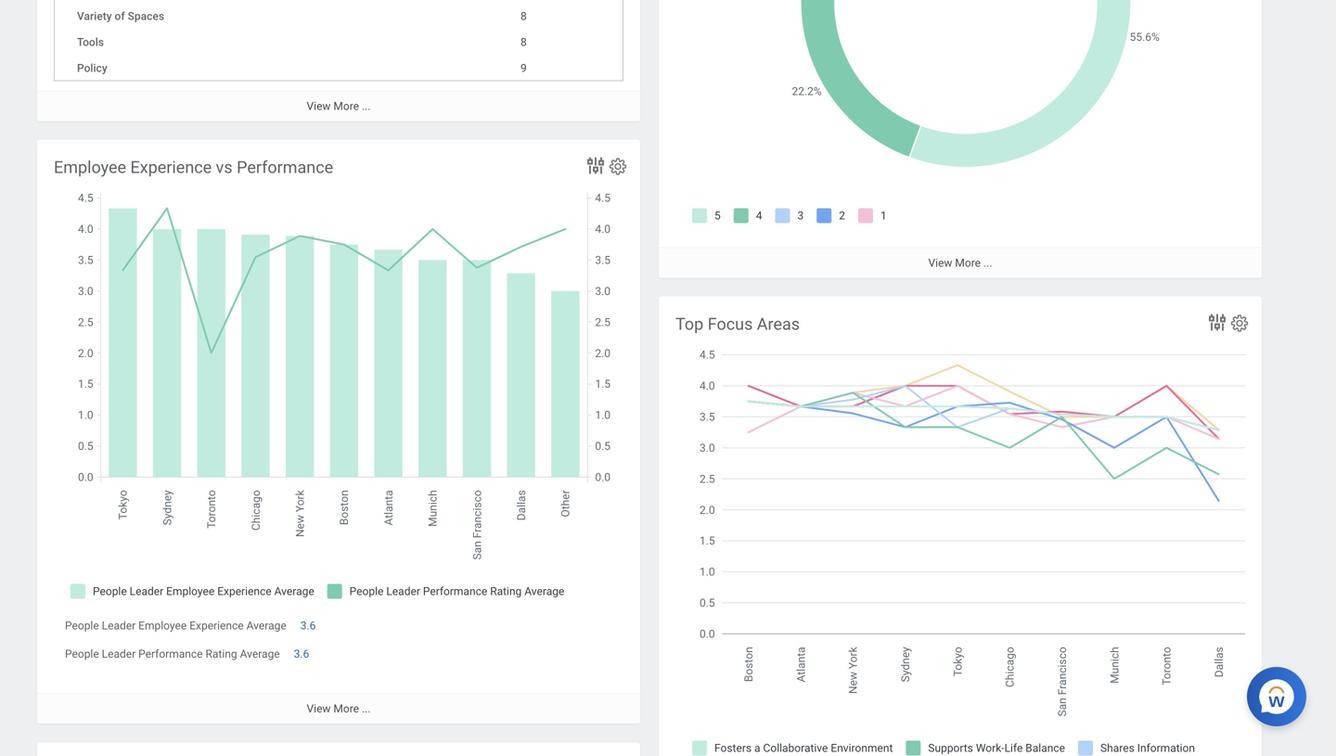 Task type: locate. For each thing, give the bounding box(es) containing it.
1 people from the top
[[65, 620, 99, 633]]

performance down the "people leader employee experience average"
[[138, 648, 203, 661]]

8
[[521, 10, 527, 23], [521, 36, 527, 49]]

0 horizontal spatial employee
[[54, 158, 126, 177]]

leader down the "people leader employee experience average"
[[102, 648, 136, 661]]

view more ... link
[[37, 91, 641, 121], [659, 248, 1263, 278], [37, 693, 641, 724]]

leader for employee
[[102, 620, 136, 633]]

experience
[[130, 158, 212, 177], [190, 620, 244, 633]]

spaces
[[128, 10, 164, 23]]

view for culture survey results element
[[929, 257, 953, 270]]

more inside employee experience vs performance element
[[334, 703, 359, 716]]

view more ... link for workplace for success survey element
[[37, 91, 641, 121]]

1 vertical spatial 3.6 button
[[294, 647, 312, 662]]

vs
[[216, 158, 233, 177]]

1 horizontal spatial performance
[[237, 158, 333, 177]]

employee experience vs performance
[[54, 158, 333, 177]]

2 people from the top
[[65, 648, 99, 661]]

more for culture survey results element
[[956, 257, 981, 270]]

0 vertical spatial employee
[[54, 158, 126, 177]]

1 vertical spatial employee
[[138, 620, 187, 633]]

1 leader from the top
[[102, 620, 136, 633]]

0 vertical spatial more
[[334, 100, 359, 113]]

employee experience vs performance element
[[37, 140, 641, 724]]

2 vertical spatial view
[[307, 703, 331, 716]]

2 vertical spatial more
[[334, 703, 359, 716]]

leader
[[102, 620, 136, 633], [102, 648, 136, 661]]

performance right vs
[[237, 158, 333, 177]]

performance
[[237, 158, 333, 177], [138, 648, 203, 661]]

0 vertical spatial leader
[[102, 620, 136, 633]]

0 vertical spatial people
[[65, 620, 99, 633]]

variety of spaces
[[77, 10, 164, 23]]

more inside culture survey results element
[[956, 257, 981, 270]]

0 horizontal spatial performance
[[138, 648, 203, 661]]

1 vertical spatial view more ...
[[929, 257, 993, 270]]

1 vertical spatial ...
[[984, 257, 993, 270]]

1 8 from the top
[[521, 10, 527, 23]]

0 vertical spatial view
[[307, 100, 331, 113]]

view inside workplace for success survey element
[[307, 100, 331, 113]]

3.6 button for people leader performance rating average
[[294, 647, 312, 662]]

experience up the rating at the left bottom of page
[[190, 620, 244, 633]]

3.6 button for people leader employee experience average
[[301, 619, 319, 634]]

view more ... link for culture survey results element
[[659, 248, 1263, 278]]

0 vertical spatial view more ... link
[[37, 91, 641, 121]]

culture survey results element
[[659, 0, 1263, 278]]

view more ... for workplace for success survey element
[[307, 100, 371, 113]]

employee
[[54, 158, 126, 177], [138, 620, 187, 633]]

people leader employee experience average
[[65, 620, 287, 633]]

average
[[247, 620, 287, 633], [240, 648, 280, 661]]

2 8 from the top
[[521, 36, 527, 49]]

1 vertical spatial experience
[[190, 620, 244, 633]]

view more ... for culture survey results element
[[929, 257, 993, 270]]

...
[[362, 100, 371, 113], [984, 257, 993, 270], [362, 703, 371, 716]]

leader up 'people leader performance rating average'
[[102, 620, 136, 633]]

0 vertical spatial 8
[[521, 10, 527, 23]]

top
[[676, 315, 704, 334]]

0 vertical spatial view more ...
[[307, 100, 371, 113]]

view more ... inside culture survey results element
[[929, 257, 993, 270]]

people
[[65, 620, 99, 633], [65, 648, 99, 661]]

1 vertical spatial 3.6
[[294, 648, 309, 661]]

3.6 button
[[301, 619, 319, 634], [294, 647, 312, 662]]

of
[[115, 10, 125, 23]]

view more ... link inside workplace for success survey element
[[37, 91, 641, 121]]

configure top focus areas image
[[1230, 313, 1251, 334]]

leader for performance
[[102, 648, 136, 661]]

0 vertical spatial average
[[247, 620, 287, 633]]

1 vertical spatial view more ... link
[[659, 248, 1263, 278]]

configure and view chart data image
[[1207, 311, 1229, 334]]

people for people leader employee experience average
[[65, 620, 99, 633]]

... inside workplace for success survey element
[[362, 100, 371, 113]]

3.6 for people leader employee experience average
[[301, 620, 316, 633]]

1 vertical spatial people
[[65, 648, 99, 661]]

1 vertical spatial average
[[240, 648, 280, 661]]

1 vertical spatial more
[[956, 257, 981, 270]]

0 vertical spatial ...
[[362, 100, 371, 113]]

people leader performance rating average
[[65, 648, 280, 661]]

experience left vs
[[130, 158, 212, 177]]

configure employee experience vs performance image
[[608, 156, 629, 177]]

more inside workplace for success survey element
[[334, 100, 359, 113]]

top focus areas element
[[659, 297, 1263, 757]]

configure and view chart data image
[[585, 155, 607, 177]]

1 vertical spatial 8
[[521, 36, 527, 49]]

2 vertical spatial view more ...
[[307, 703, 371, 716]]

... inside culture survey results element
[[984, 257, 993, 270]]

people for people leader performance rating average
[[65, 648, 99, 661]]

2 leader from the top
[[102, 648, 136, 661]]

3.6
[[301, 620, 316, 633], [294, 648, 309, 661]]

view
[[307, 100, 331, 113], [929, 257, 953, 270], [307, 703, 331, 716]]

0 vertical spatial 3.6 button
[[301, 619, 319, 634]]

variety
[[77, 10, 112, 23]]

2 vertical spatial ...
[[362, 703, 371, 716]]

view inside culture survey results element
[[929, 257, 953, 270]]

0 vertical spatial 3.6
[[301, 620, 316, 633]]

8 for tools
[[521, 36, 527, 49]]

view more ...
[[307, 100, 371, 113], [929, 257, 993, 270], [307, 703, 371, 716]]

view more ... inside workplace for success survey element
[[307, 100, 371, 113]]

more
[[334, 100, 359, 113], [956, 257, 981, 270], [334, 703, 359, 716]]

1 vertical spatial view
[[929, 257, 953, 270]]

1 vertical spatial leader
[[102, 648, 136, 661]]

view inside employee experience vs performance element
[[307, 703, 331, 716]]



Task type: describe. For each thing, give the bounding box(es) containing it.
1 horizontal spatial employee
[[138, 620, 187, 633]]

policy
[[77, 62, 107, 75]]

3.6 for people leader performance rating average
[[294, 648, 309, 661]]

9
[[521, 62, 527, 75]]

top focus areas
[[676, 315, 800, 334]]

... for culture survey results element
[[984, 257, 993, 270]]

areas
[[757, 315, 800, 334]]

1 vertical spatial performance
[[138, 648, 203, 661]]

more for workplace for success survey element
[[334, 100, 359, 113]]

0 vertical spatial performance
[[237, 158, 333, 177]]

0 vertical spatial experience
[[130, 158, 212, 177]]

average for people leader performance rating average
[[240, 648, 280, 661]]

8 for variety of spaces
[[521, 10, 527, 23]]

average for people leader employee experience average
[[247, 620, 287, 633]]

workplace for success survey element
[[37, 0, 1337, 121]]

view more ... inside employee experience vs performance element
[[307, 703, 371, 716]]

2 vertical spatial view more ... link
[[37, 693, 641, 724]]

view for workplace for success survey element
[[307, 100, 331, 113]]

rating
[[206, 648, 237, 661]]

tools
[[77, 36, 104, 49]]

focus
[[708, 315, 753, 334]]

... inside employee experience vs performance element
[[362, 703, 371, 716]]

... for workplace for success survey element
[[362, 100, 371, 113]]



Task type: vqa. For each thing, say whether or not it's contained in the screenshot.
the top amount
no



